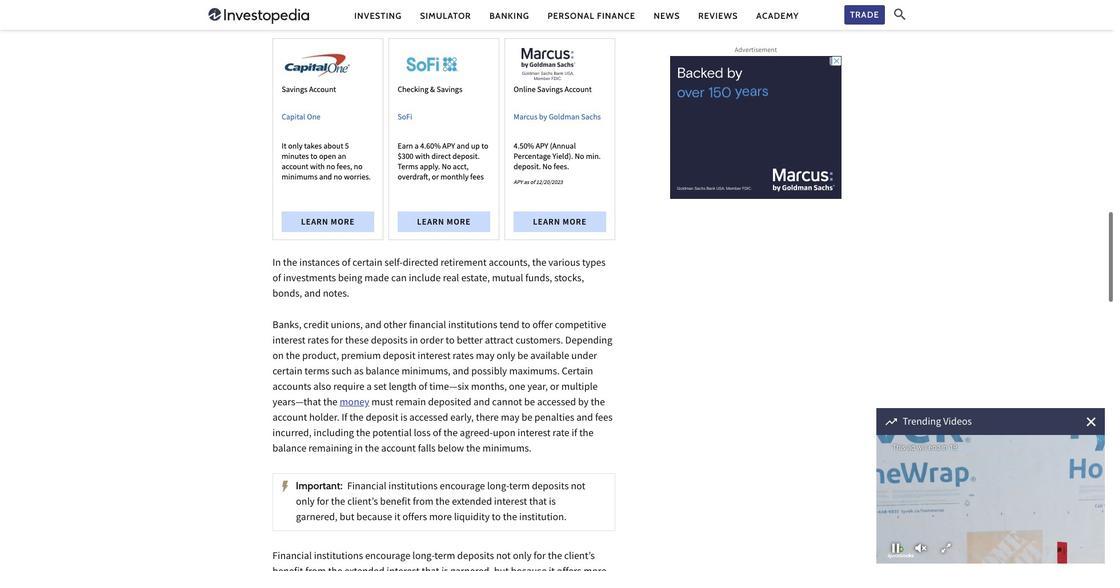 Task type: vqa. For each thing, say whether or not it's contained in the screenshot.
"Debenture"
no



Task type: locate. For each thing, give the bounding box(es) containing it.
0 vertical spatial only
[[497, 349, 516, 365]]

deposit up "length"
[[383, 349, 416, 365]]

in right remaining
[[355, 442, 363, 458]]

retirement
[[441, 256, 487, 272]]

of
[[342, 256, 351, 272], [273, 272, 281, 287], [419, 380, 428, 396], [433, 427, 442, 442]]

2 horizontal spatial for
[[534, 550, 546, 565]]

may inside "banks, credit unions, and other financial institutions tend to offer competitive interest rates for these deposits in order to better attract customers. depending on the product, premium deposit interest rates may only be available under certain terms such as balance minimums, and possibly maximums. certain accounts also require a set length of time—six months, one year, or multiple years—that the"
[[476, 349, 495, 365]]

not inside financial institutions encourage long-term deposits not only for the client's benefit from the extended interest that is garnered, but because it offers mor
[[497, 550, 511, 565]]

0 vertical spatial a
[[312, 9, 319, 27]]

0 vertical spatial from
[[413, 495, 434, 511]]

2 vertical spatial institutions
[[314, 550, 363, 565]]

0 vertical spatial it
[[395, 511, 401, 526]]

in left order
[[410, 334, 418, 349]]

0 horizontal spatial in
[[355, 442, 363, 458]]

but
[[340, 511, 355, 526], [494, 565, 509, 571]]

0 horizontal spatial but
[[340, 511, 355, 526]]

benefit
[[380, 495, 411, 511], [273, 565, 303, 571]]

0 horizontal spatial account
[[273, 411, 307, 427]]

for inside financial institutions encourage long-term deposits not only for the client's benefit from the extended interest that is garnered, but because it offers more liquidity to the institution.
[[317, 495, 329, 511]]

of right "length"
[[419, 380, 428, 396]]

only inside "banks, credit unions, and other financial institutions tend to offer competitive interest rates for these deposits in order to better attract customers. depending on the product, premium deposit interest rates may only be available under certain terms such as balance minimums, and possibly maximums. certain accounts also require a set length of time—six months, one year, or multiple years—that the"
[[497, 349, 516, 365]]

and left fees
[[577, 411, 594, 427]]

is inside financial institutions encourage long-term deposits not only for the client's benefit from the extended interest that is garnered, but because it offers more liquidity to the institution.
[[549, 495, 556, 511]]

reviews link
[[699, 10, 739, 22]]

balance right as
[[366, 365, 400, 380]]

the
[[283, 256, 297, 272], [533, 256, 547, 272], [286, 349, 300, 365], [324, 396, 338, 411], [591, 396, 605, 411], [350, 411, 364, 427], [356, 427, 371, 442], [444, 427, 458, 442], [580, 427, 594, 442], [365, 442, 379, 458], [467, 442, 481, 458], [331, 495, 346, 511], [436, 495, 450, 511], [503, 511, 518, 526], [548, 550, 563, 565], [328, 565, 343, 571]]

0 horizontal spatial client's
[[348, 495, 378, 511]]

1 vertical spatial because
[[511, 565, 547, 571]]

other
[[384, 319, 407, 334]]

0 vertical spatial institutions
[[449, 319, 498, 334]]

term down 'more'
[[435, 550, 456, 565]]

is inside financial institutions encourage long-term deposits not only for the client's benefit from the extended interest that is garnered, but because it offers mor
[[442, 565, 449, 571]]

1 horizontal spatial because
[[511, 565, 547, 571]]

1 horizontal spatial to
[[492, 511, 501, 526]]

long- down minimums. at the left of the page
[[488, 480, 510, 495]]

1 vertical spatial only
[[296, 495, 315, 511]]

term inside financial institutions encourage long-term deposits not only for the client's benefit from the extended interest that is garnered, but because it offers more liquidity to the institution.
[[510, 480, 530, 495]]

encourage for financial institutions encourage long-term deposits not only for the client's benefit from the extended interest that is garnered, but because it offers mor
[[365, 550, 411, 565]]

rates up the terms
[[308, 334, 329, 349]]

but inside financial institutions encourage long-term deposits not only for the client's benefit from the extended interest that is garnered, but because it offers mor
[[494, 565, 509, 571]]

personal finance link
[[548, 10, 636, 22]]

because inside financial institutions encourage long-term deposits not only for the client's benefit from the extended interest that is garnered, but because it offers mor
[[511, 565, 547, 571]]

1 vertical spatial offers
[[557, 565, 582, 571]]

long- inside financial institutions encourage long-term deposits not only for the client's benefit from the extended interest that is garnered, but because it offers mor
[[413, 550, 435, 565]]

trending image
[[886, 418, 898, 425]]

bonds,
[[273, 287, 302, 303]]

balance left remaining
[[273, 442, 307, 458]]

0 vertical spatial account
[[273, 411, 307, 427]]

accounts,
[[489, 256, 531, 272]]

term up institution.
[[510, 480, 530, 495]]

extended
[[452, 495, 492, 511], [345, 565, 385, 571]]

penalties
[[535, 411, 575, 427]]

0 vertical spatial garnered,
[[296, 511, 338, 526]]

1 horizontal spatial institutions
[[389, 480, 438, 495]]

deposit down set
[[366, 411, 399, 427]]

and left "possibly" in the bottom of the page
[[453, 365, 470, 380]]

extended inside financial institutions encourage long-term deposits not only for the client's benefit from the extended interest that is garnered, but because it offers more liquidity to the institution.
[[452, 495, 492, 511]]

1 horizontal spatial long-
[[488, 480, 510, 495]]

1 vertical spatial balance
[[273, 442, 307, 458]]

term for financial institutions encourage long-term deposits not only for the client's benefit from the extended interest that is garnered, but because it offers mor
[[435, 550, 456, 565]]

interest inside financial institutions encourage long-term deposits not only for the client's benefit from the extended interest that is garnered, but because it offers more liquidity to the institution.
[[495, 495, 527, 511]]

customers.
[[516, 334, 564, 349]]

0 vertical spatial long-
[[488, 480, 510, 495]]

may right the there
[[501, 411, 520, 427]]

deposits down 'liquidity'
[[458, 550, 495, 565]]

term for financial institutions encourage long-term deposits not only for the client's benefit from the extended interest that is garnered, but because it offers more liquidity to the institution.
[[510, 480, 530, 495]]

1 horizontal spatial garnered,
[[451, 565, 492, 571]]

0 horizontal spatial benefit
[[273, 565, 303, 571]]

0 horizontal spatial is
[[401, 411, 408, 427]]

not inside financial institutions encourage long-term deposits not only for the client's benefit from the extended interest that is garnered, but because it offers more liquidity to the institution.
[[571, 480, 586, 495]]

client's
[[348, 495, 378, 511], [565, 550, 595, 565]]

long- for financial institutions encourage long-term deposits not only for the client's benefit from the extended interest that is garnered, but because it offers more liquidity to the institution.
[[488, 480, 510, 495]]

0 vertical spatial because
[[357, 511, 393, 526]]

1 horizontal spatial extended
[[452, 495, 492, 511]]

account down accounts
[[273, 411, 307, 427]]

rates up time—six
[[453, 349, 474, 365]]

certain
[[353, 256, 383, 272], [273, 365, 303, 380]]

trade link
[[845, 5, 886, 25]]

0 vertical spatial offers
[[403, 511, 427, 526]]

2 vertical spatial for
[[534, 550, 546, 565]]

liquidity
[[454, 511, 490, 526]]

0 horizontal spatial it
[[395, 511, 401, 526]]

0 horizontal spatial term
[[435, 550, 456, 565]]

extended for financial institutions encourage long-term deposits not only for the client's benefit from the extended interest that is garnered, but because it offers mor
[[345, 565, 385, 571]]

accessed up falls
[[410, 411, 449, 427]]

interest
[[273, 334, 306, 349], [418, 349, 451, 365], [518, 427, 551, 442], [495, 495, 527, 511], [387, 565, 420, 571]]

1 horizontal spatial encourage
[[440, 480, 485, 495]]

offer
[[533, 319, 553, 334]]

investing link
[[355, 10, 402, 22]]

0 vertical spatial that
[[530, 495, 547, 511]]

extended inside financial institutions encourage long-term deposits not only for the client's benefit from the extended interest that is garnered, but because it offers mor
[[345, 565, 385, 571]]

a left new at left
[[312, 9, 319, 27]]

deposited
[[428, 396, 472, 411]]

unions,
[[331, 319, 363, 334]]

balance
[[366, 365, 400, 380], [273, 442, 307, 458]]

interest inside financial institutions encourage long-term deposits not only for the client's benefit from the extended interest that is garnered, but because it offers mor
[[387, 565, 420, 571]]

1 horizontal spatial from
[[413, 495, 434, 511]]

for down institution.
[[534, 550, 546, 565]]

client's for financial institutions encourage long-term deposits not only for the client's benefit from the extended interest that is garnered, but because it offers mor
[[565, 550, 595, 565]]

potential
[[373, 427, 412, 442]]

it inside financial institutions encourage long-term deposits not only for the client's benefit from the extended interest that is garnered, but because it offers mor
[[549, 565, 555, 571]]

because inside financial institutions encourage long-term deposits not only for the client's benefit from the extended interest that is garnered, but because it offers more liquidity to the institution.
[[357, 511, 393, 526]]

1 horizontal spatial rates
[[453, 349, 474, 365]]

to right the tend
[[522, 319, 531, 334]]

news
[[654, 11, 681, 21]]

or
[[551, 380, 560, 396]]

term inside financial institutions encourage long-term deposits not only for the client's benefit from the extended interest that is garnered, but because it offers mor
[[435, 550, 456, 565]]

1 vertical spatial may
[[501, 411, 520, 427]]

0 horizontal spatial offers
[[403, 511, 427, 526]]

2 vertical spatial deposits
[[458, 550, 495, 565]]

1 vertical spatial account
[[382, 442, 416, 458]]

1 horizontal spatial in
[[410, 334, 418, 349]]

1 horizontal spatial term
[[510, 480, 530, 495]]

0 horizontal spatial from
[[306, 565, 326, 571]]

that inside financial institutions encourage long-term deposits not only for the client's benefit from the extended interest that is garnered, but because it offers mor
[[422, 565, 440, 571]]

1 horizontal spatial certain
[[353, 256, 383, 272]]

financial
[[347, 480, 387, 495], [273, 550, 312, 565]]

client's inside financial institutions encourage long-term deposits not only for the client's benefit from the extended interest that is garnered, but because it offers more liquidity to the institution.
[[348, 495, 378, 511]]

offers inside financial institutions encourage long-term deposits not only for the client's benefit from the extended interest that is garnered, but because it offers mor
[[557, 565, 582, 571]]

it down institution.
[[549, 565, 555, 571]]

academy link
[[757, 10, 800, 22]]

academy
[[757, 11, 800, 21]]

to right order
[[446, 334, 455, 349]]

offers for financial institutions encourage long-term deposits not only for the client's benefit from the extended interest that is garnered, but because it offers mor
[[557, 565, 582, 571]]

0 vertical spatial benefit
[[380, 495, 411, 511]]

only for financial institutions encourage long-term deposits not only for the client's benefit from the extended interest that is garnered, but because it offers mor
[[513, 550, 532, 565]]

1 vertical spatial deposits
[[532, 480, 569, 495]]

for down remaining
[[317, 495, 329, 511]]

0 vertical spatial financial
[[347, 480, 387, 495]]

0 horizontal spatial certain
[[273, 365, 303, 380]]

depending
[[566, 334, 613, 349]]

in inside "banks, credit unions, and other financial institutions tend to offer competitive interest rates for these deposits in order to better attract customers. depending on the product, premium deposit interest rates may only be available under certain terms such as balance minimums, and possibly maximums. certain accounts also require a set length of time—six months, one year, or multiple years—that the"
[[410, 334, 418, 349]]

0 horizontal spatial encourage
[[365, 550, 411, 565]]

accessed left by
[[538, 396, 577, 411]]

0 vertical spatial extended
[[452, 495, 492, 511]]

it inside financial institutions encourage long-term deposits not only for the client's benefit from the extended interest that is garnered, but because it offers more liquidity to the institution.
[[395, 511, 401, 526]]

trade
[[851, 10, 880, 20]]

deposits up institution.
[[532, 480, 569, 495]]

deposits inside financial institutions encourage long-term deposits not only for the client's benefit from the extended interest that is garnered, but because it offers more liquidity to the institution.
[[532, 480, 569, 495]]

of left investments
[[273, 272, 281, 287]]

remain
[[396, 396, 426, 411]]

0 horizontal spatial for
[[317, 495, 329, 511]]

and inside in the instances of certain self-directed retirement accounts, the various types of investments being made can include real estate, mutual funds, stocks, bonds, and notes.
[[304, 287, 321, 303]]

be
[[518, 349, 529, 365], [525, 396, 536, 411], [522, 411, 533, 427]]

2 vertical spatial only
[[513, 550, 532, 565]]

long- down 'more'
[[413, 550, 435, 565]]

may
[[476, 349, 495, 365], [501, 411, 520, 427]]

that inside financial institutions encourage long-term deposits not only for the client's benefit from the extended interest that is garnered, but because it offers more liquidity to the institution.
[[530, 495, 547, 511]]

only inside financial institutions encourage long-term deposits not only for the client's benefit from the extended interest that is garnered, but because it offers more liquidity to the institution.
[[296, 495, 315, 511]]

0 vertical spatial but
[[340, 511, 355, 526]]

institutions inside financial institutions encourage long-term deposits not only for the client's benefit from the extended interest that is garnered, but because it offers more liquidity to the institution.
[[389, 480, 438, 495]]

advertisement element
[[273, 38, 384, 240], [389, 38, 500, 240], [505, 38, 616, 240], [671, 56, 842, 199]]

from inside financial institutions encourage long-term deposits not only for the client's benefit from the extended interest that is garnered, but because it offers mor
[[306, 565, 326, 571]]

1 horizontal spatial a
[[367, 380, 372, 396]]

rates
[[308, 334, 329, 349], [453, 349, 474, 365]]

only
[[497, 349, 516, 365], [296, 495, 315, 511], [513, 550, 532, 565]]

1 vertical spatial certain
[[273, 365, 303, 380]]

1 vertical spatial long-
[[413, 550, 435, 565]]

encourage inside financial institutions encourage long-term deposits not only for the client's benefit from the extended interest that is garnered, but because it offers mor
[[365, 550, 411, 565]]

a left set
[[367, 380, 372, 396]]

investopedia homepage image
[[209, 7, 309, 25]]

encourage inside financial institutions encourage long-term deposits not only for the client's benefit from the extended interest that is garnered, but because it offers more liquidity to the institution.
[[440, 480, 485, 495]]

deposits
[[371, 334, 408, 349], [532, 480, 569, 495], [458, 550, 495, 565]]

these
[[345, 334, 369, 349]]

because for financial institutions encourage long-term deposits not only for the client's benefit from the extended interest that is garnered, but because it offers more liquidity to the institution.
[[357, 511, 393, 526]]

deposits inside "banks, credit unions, and other financial institutions tend to offer competitive interest rates for these deposits in order to better attract customers. depending on the product, premium deposit interest rates may only be available under certain terms such as balance minimums, and possibly maximums. certain accounts also require a set length of time—six months, one year, or multiple years—that the"
[[371, 334, 408, 349]]

1 horizontal spatial for
[[331, 334, 343, 349]]

certain left self-
[[353, 256, 383, 272]]

possibly
[[472, 365, 507, 380]]

1 vertical spatial but
[[494, 565, 509, 571]]

institutions inside financial institutions encourage long-term deposits not only for the client's benefit from the extended interest that is garnered, but because it offers mor
[[314, 550, 363, 565]]

to
[[522, 319, 531, 334], [446, 334, 455, 349], [492, 511, 501, 526]]

deposit inside must remain deposited and cannot be accessed by the account holder. if the deposit is accessed early, there may be penalties and fees incurred, including the potential loss of the agreed-upon interest rate if the balance remaining in the account falls below the minimums.
[[366, 411, 399, 427]]

financial inside financial institutions encourage long-term deposits not only for the client's benefit from the extended interest that is garnered, but because it offers mor
[[273, 550, 312, 565]]

0 vertical spatial deposit
[[383, 349, 416, 365]]

1 horizontal spatial deposits
[[458, 550, 495, 565]]

1 horizontal spatial balance
[[366, 365, 400, 380]]

0 horizontal spatial financial
[[273, 550, 312, 565]]

search image
[[895, 9, 906, 20]]

0 vertical spatial not
[[571, 480, 586, 495]]

0 vertical spatial is
[[401, 411, 408, 427]]

garnered, inside financial institutions encourage long-term deposits not only for the client's benefit from the extended interest that is garnered, but because it offers more liquidity to the institution.
[[296, 511, 338, 526]]

0 horizontal spatial to
[[446, 334, 455, 349]]

long-
[[488, 480, 510, 495], [413, 550, 435, 565]]

1 vertical spatial encourage
[[365, 550, 411, 565]]

term
[[510, 480, 530, 495], [435, 550, 456, 565]]

1 horizontal spatial may
[[501, 411, 520, 427]]

garnered, inside financial institutions encourage long-term deposits not only for the client's benefit from the extended interest that is garnered, but because it offers mor
[[451, 565, 492, 571]]

0 vertical spatial balance
[[366, 365, 400, 380]]

be left available
[[518, 349, 529, 365]]

financial for financial institutions encourage long-term deposits not only for the client's benefit from the extended interest that is garnered, but because it offers mor
[[273, 550, 312, 565]]

1 vertical spatial that
[[422, 565, 440, 571]]

1 horizontal spatial account
[[382, 442, 416, 458]]

benefit for financial institutions encourage long-term deposits not only for the client's benefit from the extended interest that is garnered, but because it offers mor
[[273, 565, 303, 571]]

1 vertical spatial benefit
[[273, 565, 303, 571]]

offers down institution.
[[557, 565, 582, 571]]

personal
[[548, 11, 595, 21]]

accessed
[[538, 396, 577, 411], [410, 411, 449, 427]]

2 horizontal spatial is
[[549, 495, 556, 511]]

1 vertical spatial is
[[549, 495, 556, 511]]

client's inside financial institutions encourage long-term deposits not only for the client's benefit from the extended interest that is garnered, but because it offers mor
[[565, 550, 595, 565]]

1 horizontal spatial is
[[442, 565, 449, 571]]

account left falls
[[382, 442, 416, 458]]

self-
[[385, 256, 403, 272]]

deposits right "these"
[[371, 334, 408, 349]]

terms
[[305, 365, 330, 380]]

1 vertical spatial a
[[367, 380, 372, 396]]

0 horizontal spatial institutions
[[314, 550, 363, 565]]

0 horizontal spatial not
[[497, 550, 511, 565]]

deposits for financial institutions encourage long-term deposits not only for the client's benefit from the extended interest that is garnered, but because it offers mor
[[458, 550, 495, 565]]

1 horizontal spatial not
[[571, 480, 586, 495]]

from inside financial institutions encourage long-term deposits not only for the client's benefit from the extended interest that is garnered, but because it offers more liquidity to the institution.
[[413, 495, 434, 511]]

only inside financial institutions encourage long-term deposits not only for the client's benefit from the extended interest that is garnered, but because it offers mor
[[513, 550, 532, 565]]

must
[[372, 396, 394, 411]]

for for financial institutions encourage long-term deposits not only for the client's benefit from the extended interest that is garnered, but because it offers mor
[[534, 550, 546, 565]]

to right 'liquidity'
[[492, 511, 501, 526]]

benefit inside financial institutions encourage long-term deposits not only for the client's benefit from the extended interest that is garnered, but because it offers mor
[[273, 565, 303, 571]]

1 horizontal spatial that
[[530, 495, 547, 511]]

it left 'more'
[[395, 511, 401, 526]]

long- inside financial institutions encourage long-term deposits not only for the client's benefit from the extended interest that is garnered, but because it offers more liquidity to the institution.
[[488, 480, 510, 495]]

include
[[409, 272, 441, 287]]

not for financial institutions encourage long-term deposits not only for the client's benefit from the extended interest that is garnered, but because it offers mor
[[497, 550, 511, 565]]

financial inside financial institutions encourage long-term deposits not only for the client's benefit from the extended interest that is garnered, but because it offers more liquidity to the institution.
[[347, 480, 387, 495]]

incurred,
[[273, 427, 312, 442]]

0 vertical spatial term
[[510, 480, 530, 495]]

1 horizontal spatial but
[[494, 565, 509, 571]]

of inside "banks, credit unions, and other financial institutions tend to offer competitive interest rates for these deposits in order to better attract customers. depending on the product, premium deposit interest rates may only be available under certain terms such as balance minimums, and possibly maximums. certain accounts also require a set length of time—six months, one year, or multiple years—that the"
[[419, 380, 428, 396]]

close image
[[1088, 417, 1097, 426]]

directed
[[403, 256, 439, 272]]

be left penalties
[[522, 411, 533, 427]]

reviews
[[699, 11, 739, 21]]

extended for financial institutions encourage long-term deposits not only for the client's benefit from the extended interest that is garnered, but because it offers more liquidity to the institution.
[[452, 495, 492, 511]]

it for financial institutions encourage long-term deposits not only for the client's benefit from the extended interest that is garnered, but because it offers mor
[[549, 565, 555, 571]]

offers inside financial institutions encourage long-term deposits not only for the client's benefit from the extended interest that is garnered, but because it offers more liquidity to the institution.
[[403, 511, 427, 526]]

is for financial institutions encourage long-term deposits not only for the client's benefit from the extended interest that is garnered, but because it offers mor
[[442, 565, 449, 571]]

cannot
[[493, 396, 523, 411]]

minimums.
[[483, 442, 532, 458]]

0 horizontal spatial because
[[357, 511, 393, 526]]

of right loss
[[433, 427, 442, 442]]

minimums,
[[402, 365, 451, 380]]

it
[[395, 511, 401, 526], [549, 565, 555, 571]]

0 vertical spatial deposits
[[371, 334, 408, 349]]

for left "these"
[[331, 334, 343, 349]]

1 vertical spatial extended
[[345, 565, 385, 571]]

be inside "banks, credit unions, and other financial institutions tend to offer competitive interest rates for these deposits in order to better attract customers. depending on the product, premium deposit interest rates may only be available under certain terms such as balance minimums, and possibly maximums. certain accounts also require a set length of time—six months, one year, or multiple years—that the"
[[518, 349, 529, 365]]

for inside financial institutions encourage long-term deposits not only for the client's benefit from the extended interest that is garnered, but because it offers mor
[[534, 550, 546, 565]]

trending videos
[[903, 415, 973, 431]]

2 vertical spatial is
[[442, 565, 449, 571]]

1 vertical spatial from
[[306, 565, 326, 571]]

0 vertical spatial client's
[[348, 495, 378, 511]]

if
[[572, 427, 578, 442]]

0 horizontal spatial that
[[422, 565, 440, 571]]

and left 'notes.'
[[304, 287, 321, 303]]

deposits inside financial institutions encourage long-term deposits not only for the client's benefit from the extended interest that is garnered, but because it offers mor
[[458, 550, 495, 565]]

but inside financial institutions encourage long-term deposits not only for the client's benefit from the extended interest that is garnered, but because it offers more liquidity to the institution.
[[340, 511, 355, 526]]

2 horizontal spatial institutions
[[449, 319, 498, 334]]

account
[[390, 9, 442, 27]]

garnered, for financial institutions encourage long-term deposits not only for the client's benefit from the extended interest that is garnered, but because it offers more liquidity to the institution.
[[296, 511, 338, 526]]

for for financial institutions encourage long-term deposits not only for the client's benefit from the extended interest that is garnered, but because it offers more liquidity to the institution.
[[317, 495, 329, 511]]

1 horizontal spatial financial
[[347, 480, 387, 495]]

competitive
[[555, 319, 607, 334]]

because
[[357, 511, 393, 526], [511, 565, 547, 571]]

0 horizontal spatial extended
[[345, 565, 385, 571]]

certain inside in the instances of certain self-directed retirement accounts, the various types of investments being made can include real estate, mutual funds, stocks, bonds, and notes.
[[353, 256, 383, 272]]

certain left the terms
[[273, 365, 303, 380]]

may up the months,
[[476, 349, 495, 365]]

offers left 'more'
[[403, 511, 427, 526]]

that for financial institutions encourage long-term deposits not only for the client's benefit from the extended interest that is garnered, but because it offers mor
[[422, 565, 440, 571]]

1 vertical spatial deposit
[[366, 411, 399, 427]]

encourage
[[440, 480, 485, 495], [365, 550, 411, 565]]

and left other
[[365, 319, 382, 334]]

0 vertical spatial certain
[[353, 256, 383, 272]]

rate
[[553, 427, 570, 442]]

1 horizontal spatial accessed
[[538, 396, 577, 411]]

1 vertical spatial client's
[[565, 550, 595, 565]]

deposit inside "banks, credit unions, and other financial institutions tend to offer competitive interest rates for these deposits in order to better attract customers. depending on the product, premium deposit interest rates may only be available under certain terms such as balance minimums, and possibly maximums. certain accounts also require a set length of time—six months, one year, or multiple years—that the"
[[383, 349, 416, 365]]

is
[[401, 411, 408, 427], [549, 495, 556, 511], [442, 565, 449, 571]]

1 vertical spatial it
[[549, 565, 555, 571]]

benefit inside financial institutions encourage long-term deposits not only for the client's benefit from the extended interest that is garnered, but because it offers more liquidity to the institution.
[[380, 495, 411, 511]]

1 vertical spatial term
[[435, 550, 456, 565]]



Task type: describe. For each thing, give the bounding box(es) containing it.
but for financial institutions encourage long-term deposits not only for the client's benefit from the extended interest that is garnered, but because it offers mor
[[494, 565, 509, 571]]

encourage for financial institutions encourage long-term deposits not only for the client's benefit from the extended interest that is garnered, but because it offers more liquidity to the institution.
[[440, 480, 485, 495]]

investing
[[355, 11, 402, 21]]

to inside financial institutions encourage long-term deposits not only for the client's benefit from the extended interest that is garnered, but because it offers more liquidity to the institution.
[[492, 511, 501, 526]]

require
[[334, 380, 365, 396]]

is inside must remain deposited and cannot be accessed by the account holder. if the deposit is accessed early, there may be penalties and fees incurred, including the potential loss of the agreed-upon interest rate if the balance remaining in the account falls below the minimums.
[[401, 411, 408, 427]]

real
[[443, 272, 460, 287]]

offers for financial institutions encourage long-term deposits not only for the client's benefit from the extended interest that is garnered, but because it offers more liquidity to the institution.
[[403, 511, 427, 526]]

various
[[549, 256, 581, 272]]

financial for financial institutions encourage long-term deposits not only for the client's benefit from the extended interest that is garnered, but because it offers more liquidity to the institution.
[[347, 480, 387, 495]]

deposits for financial institutions encourage long-term deposits not only for the client's benefit from the extended interest that is garnered, but because it offers more liquidity to the institution.
[[532, 480, 569, 495]]

early,
[[451, 411, 474, 427]]

instances
[[300, 256, 340, 272]]

credit
[[304, 319, 329, 334]]

balance inside "banks, credit unions, and other financial institutions tend to offer competitive interest rates for these deposits in order to better attract customers. depending on the product, premium deposit interest rates may only be available under certain terms such as balance minimums, and possibly maximums. certain accounts also require a set length of time—six months, one year, or multiple years—that the"
[[366, 365, 400, 380]]

a inside "banks, credit unions, and other financial institutions tend to offer competitive interest rates for these deposits in order to better attract customers. depending on the product, premium deposit interest rates may only be available under certain terms such as balance minimums, and possibly maximums. certain accounts also require a set length of time—six months, one year, or multiple years—that the"
[[367, 380, 372, 396]]

open a new bank account
[[273, 9, 442, 27]]

video player application
[[877, 435, 1106, 564]]

unmute button group
[[909, 540, 934, 557]]

banking
[[490, 11, 530, 21]]

available
[[531, 349, 570, 365]]

advertiser disclosure button
[[546, 11, 616, 32]]

financial
[[409, 319, 447, 334]]

news link
[[654, 10, 681, 22]]

0 horizontal spatial rates
[[308, 334, 329, 349]]

from for financial institutions encourage long-term deposits not only for the client's benefit from the extended interest that is garnered, but because it offers mor
[[306, 565, 326, 571]]

of right "instances"
[[342, 256, 351, 272]]

certain
[[562, 365, 594, 380]]

in the instances of certain self-directed retirement accounts, the various types of investments being made can include real estate, mutual funds, stocks, bonds, and notes.
[[273, 256, 606, 303]]

may inside must remain deposited and cannot be accessed by the account holder. if the deposit is accessed early, there may be penalties and fees incurred, including the potential loss of the agreed-upon interest rate if the balance remaining in the account falls below the minimums.
[[501, 411, 520, 427]]

notes.
[[323, 287, 350, 303]]

also
[[314, 380, 332, 396]]

trending
[[903, 415, 942, 431]]

interest inside must remain deposited and cannot be accessed by the account holder. if the deposit is accessed early, there may be penalties and fees incurred, including the potential loss of the agreed-upon interest rate if the balance remaining in the account falls below the minimums.
[[518, 427, 551, 442]]

money
[[340, 396, 370, 411]]

attract
[[485, 334, 514, 349]]

personal finance
[[548, 11, 636, 21]]

there
[[476, 411, 499, 427]]

0 horizontal spatial accessed
[[410, 411, 449, 427]]

but for financial institutions encourage long-term deposits not only for the client's benefit from the extended interest that is garnered, but because it offers more liquidity to the institution.
[[340, 511, 355, 526]]

garnered, for financial institutions encourage long-term deposits not only for the client's benefit from the extended interest that is garnered, but because it offers mor
[[451, 565, 492, 571]]

such
[[332, 365, 352, 380]]

banks, credit unions, and other financial institutions tend to offer competitive interest rates for these deposits in order to better attract customers. depending on the product, premium deposit interest rates may only be available under certain terms such as balance minimums, and possibly maximums. certain accounts also require a set length of time—six months, one year, or multiple years—that the
[[273, 319, 613, 411]]

time—six
[[430, 380, 469, 396]]

bank
[[355, 9, 387, 27]]

not for financial institutions encourage long-term deposits not only for the client's benefit from the extended interest that is garnered, but because it offers more liquidity to the institution.
[[571, 480, 586, 495]]

premium
[[342, 349, 381, 365]]

agreed-
[[460, 427, 493, 442]]

on
[[273, 349, 284, 365]]

order
[[420, 334, 444, 349]]

only for financial institutions encourage long-term deposits not only for the client's benefit from the extended interest that is garnered, but because it offers more liquidity to the institution.
[[296, 495, 315, 511]]

loss
[[414, 427, 431, 442]]

in
[[273, 256, 281, 272]]

falls
[[418, 442, 436, 458]]

remaining
[[309, 442, 353, 458]]

by
[[579, 396, 589, 411]]

because for financial institutions encourage long-term deposits not only for the client's benefit from the extended interest that is garnered, but because it offers mor
[[511, 565, 547, 571]]

advertiser
[[546, 15, 580, 28]]

more
[[429, 511, 452, 526]]

funds,
[[526, 272, 553, 287]]

better
[[457, 334, 483, 349]]

holder.
[[309, 411, 340, 427]]

maximums.
[[510, 365, 560, 380]]

financial institutions encourage long-term deposits not only for the client's benefit from the extended interest that is garnered, but because it offers mor
[[273, 550, 612, 571]]

banks,
[[273, 319, 302, 334]]

tend
[[500, 319, 520, 334]]

money link
[[340, 396, 370, 411]]

is for financial institutions encourage long-term deposits not only for the client's benefit from the extended interest that is garnered, but because it offers more liquidity to the institution.
[[549, 495, 556, 511]]

institutions for financial institutions encourage long-term deposits not only for the client's benefit from the extended interest that is garnered, but because it offers mor
[[314, 550, 363, 565]]

videos
[[944, 415, 973, 431]]

finance
[[598, 11, 636, 21]]

investments
[[283, 272, 336, 287]]

it for financial institutions encourage long-term deposits not only for the client's benefit from the extended interest that is garnered, but because it offers more liquidity to the institution.
[[395, 511, 401, 526]]

product,
[[302, 349, 339, 365]]

of inside must remain deposited and cannot be accessed by the account holder. if the deposit is accessed early, there may be penalties and fees incurred, including the potential loss of the agreed-upon interest rate if the balance remaining in the account falls below the minimums.
[[433, 427, 442, 442]]

banking link
[[490, 10, 530, 22]]

institution.
[[520, 511, 567, 526]]

one
[[509, 380, 526, 396]]

long- for financial institutions encourage long-term deposits not only for the client's benefit from the extended interest that is garnered, but because it offers mor
[[413, 550, 435, 565]]

from for financial institutions encourage long-term deposits not only for the client's benefit from the extended interest that is garnered, but because it offers more liquidity to the institution.
[[413, 495, 434, 511]]

for inside "banks, credit unions, and other financial institutions tend to offer competitive interest rates for these deposits in order to better attract customers. depending on the product, premium deposit interest rates may only be available under certain terms such as balance minimums, and possibly maximums. certain accounts also require a set length of time—six months, one year, or multiple years—that the"
[[331, 334, 343, 349]]

certain inside "banks, credit unions, and other financial institutions tend to offer competitive interest rates for these deposits in order to better attract customers. depending on the product, premium deposit interest rates may only be available under certain terms such as balance minimums, and possibly maximums. certain accounts also require a set length of time—six months, one year, or multiple years—that the"
[[273, 365, 303, 380]]

disclosure
[[581, 15, 616, 28]]

mutual
[[492, 272, 524, 287]]

2 horizontal spatial to
[[522, 319, 531, 334]]

length
[[389, 380, 417, 396]]

can
[[392, 272, 407, 287]]

advertiser disclosure
[[546, 15, 616, 28]]

stocks,
[[555, 272, 585, 287]]

below
[[438, 442, 464, 458]]

institutions for financial institutions encourage long-term deposits not only for the client's benefit from the extended interest that is garnered, but because it offers more liquidity to the institution.
[[389, 480, 438, 495]]

and left the cannot in the left bottom of the page
[[474, 396, 490, 411]]

made
[[365, 272, 389, 287]]

in inside must remain deposited and cannot be accessed by the account holder. if the deposit is accessed early, there may be penalties and fees incurred, including the potential loss of the agreed-upon interest rate if the balance remaining in the account falls below the minimums.
[[355, 442, 363, 458]]

multiple
[[562, 380, 598, 396]]

open
[[273, 9, 308, 27]]

under
[[572, 349, 598, 365]]

simulator
[[420, 11, 472, 21]]

benefit for financial institutions encourage long-term deposits not only for the client's benefit from the extended interest that is garnered, but because it offers more liquidity to the institution.
[[380, 495, 411, 511]]

months,
[[471, 380, 507, 396]]

accounts
[[273, 380, 312, 396]]

that for financial institutions encourage long-term deposits not only for the client's benefit from the extended interest that is garnered, but because it offers more liquidity to the institution.
[[530, 495, 547, 511]]

be right the cannot in the left bottom of the page
[[525, 396, 536, 411]]

set
[[374, 380, 387, 396]]

client's for financial institutions encourage long-term deposits not only for the client's benefit from the extended interest that is garnered, but because it offers more liquidity to the institution.
[[348, 495, 378, 511]]

simulator link
[[420, 10, 472, 22]]

must remain deposited and cannot be accessed by the account holder. if the deposit is accessed early, there may be penalties and fees incurred, including the potential loss of the agreed-upon interest rate if the balance remaining in the account falls below the minimums.
[[273, 396, 613, 458]]

institutions inside "banks, credit unions, and other financial institutions tend to offer competitive interest rates for these deposits in order to better attract customers. depending on the product, premium deposit interest rates may only be available under certain terms such as balance minimums, and possibly maximums. certain accounts also require a set length of time—six months, one year, or multiple years—that the"
[[449, 319, 498, 334]]

if
[[342, 411, 348, 427]]

financial institutions encourage long-term deposits not only for the client's benefit from the extended interest that is garnered, but because it offers more liquidity to the institution.
[[296, 480, 586, 526]]

being
[[338, 272, 363, 287]]

year,
[[528, 380, 548, 396]]

0 horizontal spatial a
[[312, 9, 319, 27]]

balance inside must remain deposited and cannot be accessed by the account holder. if the deposit is accessed early, there may be penalties and fees incurred, including the potential loss of the agreed-upon interest rate if the balance remaining in the account falls below the minimums.
[[273, 442, 307, 458]]

as
[[354, 365, 364, 380]]

types
[[583, 256, 606, 272]]



